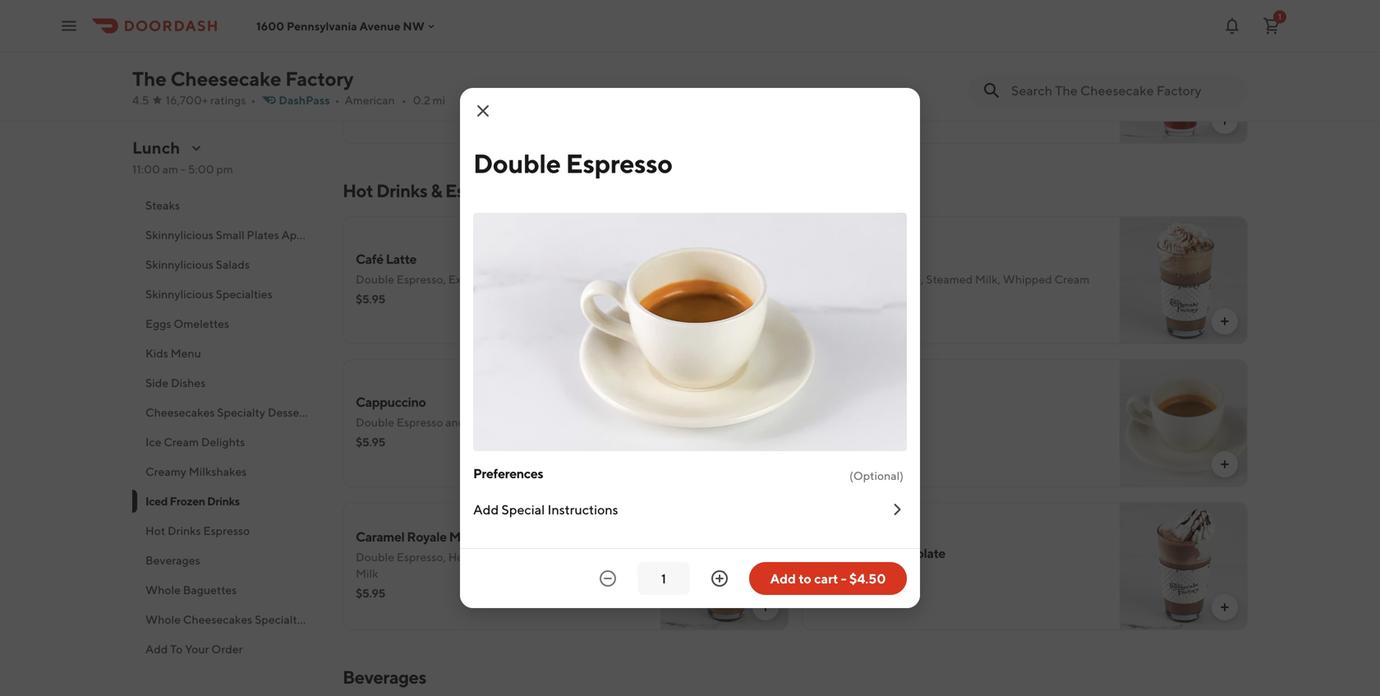 Task type: vqa. For each thing, say whether or not it's contained in the screenshot.
save button
no



Task type: locate. For each thing, give the bounding box(es) containing it.
drinks left &
[[377, 180, 428, 201]]

0 vertical spatial drinks
[[377, 180, 428, 201]]

1 vertical spatial -
[[841, 571, 847, 586]]

smoothie inside the peach smoothie crushed peaches and juice all blended with ice and swirled with raspberry 100% (9)
[[854, 42, 910, 58]]

• for dashpass •
[[335, 93, 340, 107]]

whole cheesecakes specialty cakes button
[[132, 605, 338, 635]]

hot down macchiato
[[448, 550, 468, 564]]

cheesecakes down the baguettes on the bottom of page
[[183, 613, 253, 626]]

0 horizontal spatial factory
[[145, 169, 185, 182]]

order
[[211, 642, 243, 656]]

milk inside cappuccino double espresso and foamy steamed milk $5.95
[[554, 416, 577, 429]]

0 horizontal spatial add item to cart image
[[760, 315, 773, 328]]

factory down lunch
[[145, 169, 185, 182]]

1 vertical spatial milk
[[554, 416, 577, 429]]

ice cream delights
[[145, 435, 245, 449]]

espresso,
[[397, 272, 446, 286], [815, 272, 865, 286], [397, 550, 446, 564]]

hot left &
[[343, 180, 373, 201]]

and left coconut
[[525, 64, 545, 77]]

1 horizontal spatial add item to cart image
[[1219, 114, 1232, 127]]

all right coconut
[[595, 64, 610, 77]]

add inside button
[[771, 571, 796, 586]]

double inside café latte double espresso, extra steamed milk $5.95
[[356, 272, 395, 286]]

Current quantity is 1 number field
[[648, 570, 681, 588]]

ice down 'fruit,'
[[428, 80, 444, 94]]

blended inside the peach smoothie crushed peaches and juice all blended with ice and swirled with raspberry 100% (9)
[[978, 64, 1022, 77]]

drinks for espresso
[[168, 524, 201, 538]]

1 horizontal spatial add
[[473, 502, 499, 517]]

• left 87%
[[848, 292, 853, 306]]

café left 'latte'
[[356, 251, 384, 267]]

steamed right extra
[[479, 272, 525, 286]]

double inside double espresso dialog
[[473, 148, 561, 179]]

desserts
[[268, 406, 313, 419]]

2 horizontal spatial drinks
[[377, 180, 428, 201]]

mango,
[[356, 64, 395, 77]]

1 horizontal spatial ice
[[428, 80, 444, 94]]

0 horizontal spatial -
[[181, 162, 186, 176]]

0 vertical spatial blended
[[978, 64, 1022, 77]]

1 horizontal spatial with
[[857, 80, 879, 94]]

1 vertical spatial cream
[[164, 435, 199, 449]]

• for american • 0.2 mi
[[402, 93, 407, 107]]

- right "am"
[[181, 162, 186, 176]]

the cheesecake factory
[[132, 67, 354, 90]]

0 horizontal spatial all
[[595, 64, 610, 77]]

espresso, down 'latte'
[[397, 272, 446, 286]]

1 horizontal spatial factory
[[285, 67, 354, 90]]

increase quantity by 1 image
[[710, 569, 730, 589]]

factory up dashpass •
[[285, 67, 354, 90]]

0 vertical spatial $4.50
[[815, 427, 846, 441]]

1 horizontal spatial double espresso
[[815, 402, 912, 418]]

• for $5.95 •
[[848, 292, 853, 306]]

smoothie up the peaches
[[854, 42, 910, 58]]

hot up 77%
[[861, 545, 884, 561]]

1 vertical spatial specialty
[[255, 613, 303, 626]]

espresso, inside café latte double espresso, extra steamed milk $5.95
[[397, 272, 446, 286]]

double espresso dialog
[[460, 88, 921, 608]]

(9) inside the peach smoothie crushed peaches and juice all blended with ice and swirled with raspberry 100% (9)
[[903, 100, 918, 113]]

87% (8)
[[871, 292, 910, 306]]

steamed inside café latte double espresso, extra steamed milk $5.95
[[479, 272, 525, 286]]

factory
[[285, 67, 354, 90], [145, 169, 185, 182], [815, 545, 859, 561]]

add item to cart image for double espresso
[[1219, 458, 1232, 471]]

0 horizontal spatial double espresso
[[473, 148, 673, 179]]

steamed inside caramel royale macchiato double espresso, hot caramel, vanilla and steamed milk $5.95
[[579, 550, 626, 564]]

and up raspberry
[[909, 64, 929, 77]]

2 vertical spatial drinks
[[168, 524, 201, 538]]

cream inside button
[[164, 435, 199, 449]]

steamed
[[479, 272, 525, 286], [927, 272, 973, 286], [505, 416, 552, 429], [579, 550, 626, 564]]

drinks down creamy milkshakes button
[[207, 494, 240, 508]]

cream up creamy milkshakes
[[164, 435, 199, 449]]

2 café from the left
[[815, 251, 843, 267]]

factory up $5.50 •
[[815, 545, 859, 561]]

peach
[[815, 42, 852, 58]]

1600 pennsylvania avenue nw
[[256, 19, 425, 33]]

specialty
[[217, 406, 266, 419], [255, 613, 303, 626]]

11:00
[[132, 162, 160, 176]]

specialty inside button
[[255, 613, 303, 626]]

mi
[[433, 93, 446, 107]]

0 horizontal spatial add
[[145, 642, 168, 656]]

1 vertical spatial (9)
[[896, 570, 911, 584]]

1 horizontal spatial $4.50
[[850, 571, 887, 586]]

1 horizontal spatial drinks
[[207, 494, 240, 508]]

drinks inside hot drinks espresso button
[[168, 524, 201, 538]]

drinks down frozen
[[168, 524, 201, 538]]

blended down mango,
[[356, 80, 400, 94]]

with
[[1025, 64, 1048, 77], [403, 80, 425, 94], [857, 80, 879, 94]]

crushed
[[815, 64, 860, 77]]

0 vertical spatial milk
[[528, 272, 550, 286]]

0 horizontal spatial smoothie
[[404, 42, 461, 58]]

milk,
[[976, 272, 1001, 286]]

notification bell image
[[1223, 16, 1243, 36]]

0 vertical spatial add
[[473, 502, 499, 517]]

1 horizontal spatial -
[[841, 571, 847, 586]]

cart
[[815, 571, 839, 586]]

cheesecakes down side dishes
[[145, 406, 215, 419]]

0 horizontal spatial ice
[[145, 435, 161, 449]]

add left the to
[[145, 642, 168, 656]]

skinnylicious up skinnylicious specialties
[[145, 258, 214, 271]]

skinnylicious small plates appetizers
[[145, 228, 339, 242]]

with inside 'tropical smoothie mango, passion fruit, pineapple and coconut all blended with ice $9.95'
[[403, 80, 425, 94]]

menu
[[171, 346, 201, 360]]

double inside cappuccino double espresso and foamy steamed milk $5.95
[[356, 416, 395, 429]]

steamed left milk,
[[927, 272, 973, 286]]

whipped
[[1003, 272, 1053, 286]]

0 vertical spatial cream
[[1055, 272, 1090, 286]]

2 vertical spatial milk
[[356, 567, 379, 580]]

1 horizontal spatial smoothie
[[854, 42, 910, 58]]

smoothie for peach smoothie
[[854, 42, 910, 58]]

specialties
[[216, 287, 273, 301]]

-
[[181, 162, 186, 176], [841, 571, 847, 586]]

77%
[[872, 570, 893, 584]]

1 vertical spatial factory
[[145, 169, 185, 182]]

eggs
[[145, 317, 171, 330]]

factory combinations button
[[132, 161, 323, 191]]

the
[[132, 67, 167, 90]]

cream inside café mocha espresso, chocolate, steamed milk, whipped cream
[[1055, 272, 1090, 286]]

$4.50
[[815, 427, 846, 441], [850, 571, 887, 586]]

skinnylicious for skinnylicious small plates appetizers
[[145, 228, 214, 242]]

milkshakes
[[189, 465, 247, 478]]

add left to on the bottom right
[[771, 571, 796, 586]]

royale
[[407, 529, 447, 545]]

steamed inside cappuccino double espresso and foamy steamed milk $5.95
[[505, 416, 552, 429]]

cheesecakes specialty desserts button
[[132, 398, 323, 427]]

ice
[[1050, 64, 1066, 77], [428, 80, 444, 94], [145, 435, 161, 449]]

espresso, down royale
[[397, 550, 446, 564]]

cappuccino double espresso and foamy steamed milk $5.95
[[356, 394, 577, 449]]

1 skinnylicious from the top
[[145, 228, 214, 242]]

decrease quantity by 1 image
[[598, 569, 618, 589]]

• right $5.50
[[849, 570, 854, 584]]

double down close double espresso icon
[[473, 148, 561, 179]]

hot down 'iced'
[[145, 524, 165, 538]]

milk right extra
[[528, 272, 550, 286]]

double inside caramel royale macchiato double espresso, hot caramel, vanilla and steamed milk $5.95
[[356, 550, 395, 564]]

drinks for &
[[377, 180, 428, 201]]

skinnylicious small plates appetizers button
[[132, 220, 339, 250]]

3 skinnylicious from the top
[[145, 287, 214, 301]]

café mocha image
[[1120, 216, 1249, 344]]

2 horizontal spatial ice
[[1050, 64, 1066, 77]]

specialty inside button
[[217, 406, 266, 419]]

and left foamy
[[446, 416, 465, 429]]

double down caramel
[[356, 550, 395, 564]]

factory for factory combinations
[[145, 169, 185, 182]]

steamed inside café mocha espresso, chocolate, steamed milk, whipped cream
[[927, 272, 973, 286]]

steamed up 'decrease quantity by 1' icon
[[579, 550, 626, 564]]

steaks
[[145, 199, 180, 212]]

cakes
[[305, 613, 338, 626]]

0 horizontal spatial beverages
[[145, 554, 200, 567]]

am
[[162, 162, 178, 176]]

blended
[[978, 64, 1022, 77], [356, 80, 400, 94]]

1 vertical spatial skinnylicious
[[145, 258, 214, 271]]

0 horizontal spatial drinks
[[168, 524, 201, 538]]

hot drinks espresso
[[145, 524, 250, 538]]

milk
[[528, 272, 550, 286], [554, 416, 577, 429], [356, 567, 379, 580]]

1 vertical spatial beverages
[[343, 667, 426, 688]]

specialty left cakes
[[255, 613, 303, 626]]

add item to cart image
[[1219, 315, 1232, 328], [1219, 458, 1232, 471], [760, 601, 773, 614], [1219, 601, 1232, 614]]

1
[[1279, 12, 1282, 21]]

0 vertical spatial ice
[[1050, 64, 1066, 77]]

0 horizontal spatial café
[[356, 251, 384, 267]]

0 horizontal spatial cream
[[164, 435, 199, 449]]

add to your order button
[[132, 635, 323, 664]]

all inside the peach smoothie crushed peaches and juice all blended with ice and swirled with raspberry 100% (9)
[[961, 64, 976, 77]]

skinnylicious up eggs omelettes
[[145, 287, 214, 301]]

(8)
[[895, 292, 910, 306]]

skinnylicious inside button
[[145, 258, 214, 271]]

all right the juice
[[961, 64, 976, 77]]

special
[[502, 502, 545, 517]]

1 horizontal spatial cream
[[1055, 272, 1090, 286]]

1 horizontal spatial blended
[[978, 64, 1022, 77]]

1 vertical spatial whole
[[145, 613, 181, 626]]

cheesecakes inside button
[[183, 613, 253, 626]]

café inside café latte double espresso, extra steamed milk $5.95
[[356, 251, 384, 267]]

1600 pennsylvania avenue nw button
[[256, 19, 438, 33]]

drinks
[[377, 180, 428, 201], [207, 494, 240, 508], [168, 524, 201, 538]]

and right the vanilla
[[557, 550, 577, 564]]

0 vertical spatial (9)
[[903, 100, 918, 113]]

milk inside café latte double espresso, extra steamed milk $5.95
[[528, 272, 550, 286]]

milk right foamy
[[554, 416, 577, 429]]

whole baguettes
[[145, 583, 237, 597]]

factory for factory hot chocolate
[[815, 545, 859, 561]]

1 vertical spatial add item to cart image
[[760, 315, 773, 328]]

nw
[[403, 19, 425, 33]]

2 horizontal spatial add
[[771, 571, 796, 586]]

add to your order
[[145, 642, 243, 656]]

1 vertical spatial $4.50
[[850, 571, 887, 586]]

1 vertical spatial drinks
[[207, 494, 240, 508]]

2 all from the left
[[961, 64, 976, 77]]

1 horizontal spatial café
[[815, 251, 843, 267]]

1 vertical spatial ice
[[428, 80, 444, 94]]

add item to cart image
[[1219, 114, 1232, 127], [760, 315, 773, 328]]

2 horizontal spatial milk
[[554, 416, 577, 429]]

2 vertical spatial factory
[[815, 545, 859, 561]]

iced frozen drinks
[[145, 494, 240, 508]]

and inside caramel royale macchiato double espresso, hot caramel, vanilla and steamed milk $5.95
[[557, 550, 577, 564]]

milk down caramel
[[356, 567, 379, 580]]

Item Search search field
[[1012, 81, 1235, 99]]

espresso, up $5.95 •
[[815, 272, 865, 286]]

(9) down raspberry
[[903, 100, 918, 113]]

(9) right 77%
[[896, 570, 911, 584]]

double up the (optional)
[[815, 402, 858, 418]]

0 horizontal spatial milk
[[356, 567, 379, 580]]

whole
[[145, 583, 181, 597], [145, 613, 181, 626]]

1 café from the left
[[356, 251, 384, 267]]

double down "cappuccino"
[[356, 416, 395, 429]]

0 vertical spatial specialty
[[217, 406, 266, 419]]

0 vertical spatial -
[[181, 162, 186, 176]]

$5.95 inside cappuccino double espresso and foamy steamed milk $5.95
[[356, 435, 385, 449]]

espresso
[[566, 148, 673, 179], [445, 180, 517, 201], [860, 402, 912, 418], [397, 416, 443, 429], [203, 524, 250, 538]]

2 vertical spatial skinnylicious
[[145, 287, 214, 301]]

factory inside button
[[145, 169, 185, 182]]

caramel royale macchiato double espresso, hot caramel, vanilla and steamed milk $5.95
[[356, 529, 626, 600]]

smoothie up passion
[[404, 42, 461, 58]]

milk for café latte
[[528, 272, 550, 286]]

add for add to your order
[[145, 642, 168, 656]]

american
[[345, 93, 395, 107]]

whole inside button
[[145, 583, 181, 597]]

blended right the juice
[[978, 64, 1022, 77]]

0 vertical spatial double espresso
[[473, 148, 673, 179]]

1 vertical spatial cheesecakes
[[183, 613, 253, 626]]

café left mocha
[[815, 251, 843, 267]]

2 vertical spatial add
[[145, 642, 168, 656]]

specialty down side dishes button
[[217, 406, 266, 419]]

preferences
[[473, 466, 544, 481]]

ice up item search search field
[[1050, 64, 1066, 77]]

small
[[216, 228, 245, 242]]

plates
[[247, 228, 279, 242]]

(9)
[[903, 100, 918, 113], [896, 570, 911, 584]]

ice up creamy
[[145, 435, 161, 449]]

double down 'latte'
[[356, 272, 395, 286]]

2 smoothie from the left
[[854, 42, 910, 58]]

whole left the baguettes on the bottom of page
[[145, 583, 181, 597]]

1 smoothie from the left
[[404, 42, 461, 58]]

add up macchiato
[[473, 502, 499, 517]]

steamed right foamy
[[505, 416, 552, 429]]

0 horizontal spatial with
[[403, 80, 425, 94]]

café
[[356, 251, 384, 267], [815, 251, 843, 267]]

2 horizontal spatial factory
[[815, 545, 859, 561]]

hot
[[343, 180, 373, 201], [145, 524, 165, 538], [861, 545, 884, 561], [448, 550, 468, 564]]

0 vertical spatial cheesecakes
[[145, 406, 215, 419]]

add item to cart image for factory hot chocolate
[[1219, 601, 1232, 614]]

add
[[473, 502, 499, 517], [771, 571, 796, 586], [145, 642, 168, 656]]

1600
[[256, 19, 284, 33]]

1 horizontal spatial milk
[[528, 272, 550, 286]]

smoothie for tropical smoothie
[[404, 42, 461, 58]]

whole for whole cheesecakes specialty cakes
[[145, 613, 181, 626]]

0 vertical spatial skinnylicious
[[145, 228, 214, 242]]

cream right whipped
[[1055, 272, 1090, 286]]

beverages inside beverages button
[[145, 554, 200, 567]]

2 vertical spatial ice
[[145, 435, 161, 449]]

•
[[251, 93, 256, 107], [335, 93, 340, 107], [402, 93, 407, 107], [848, 292, 853, 306], [849, 570, 854, 584]]

- right cart
[[841, 571, 847, 586]]

kids
[[145, 346, 168, 360]]

whole up the to
[[145, 613, 181, 626]]

skinnylicious for skinnylicious salads
[[145, 258, 214, 271]]

1 all from the left
[[595, 64, 610, 77]]

1 horizontal spatial all
[[961, 64, 976, 77]]

0 horizontal spatial blended
[[356, 80, 400, 94]]

• for $5.50 •
[[849, 570, 854, 584]]

• left 0.2
[[402, 93, 407, 107]]

cream
[[1055, 272, 1090, 286], [164, 435, 199, 449]]

1 whole from the top
[[145, 583, 181, 597]]

0 vertical spatial add item to cart image
[[1219, 114, 1232, 127]]

delights
[[201, 435, 245, 449]]

2 whole from the top
[[145, 613, 181, 626]]

pineapple
[[470, 64, 523, 77]]

add item to cart image for café latte
[[760, 315, 773, 328]]

0 vertical spatial whole
[[145, 583, 181, 597]]

tropical smoothie mango, passion fruit, pineapple and coconut all blended with ice $9.95
[[356, 42, 610, 113]]

1 vertical spatial add
[[771, 571, 796, 586]]

smoothie inside 'tropical smoothie mango, passion fruit, pineapple and coconut all blended with ice $9.95'
[[404, 42, 461, 58]]

café inside café mocha espresso, chocolate, steamed milk, whipped cream
[[815, 251, 843, 267]]

whole inside button
[[145, 613, 181, 626]]

2 skinnylicious from the top
[[145, 258, 214, 271]]

0 vertical spatial beverages
[[145, 554, 200, 567]]

• left american
[[335, 93, 340, 107]]

16,700+ ratings •
[[166, 93, 256, 107]]

skinnylicious down steaks
[[145, 228, 214, 242]]

1 horizontal spatial beverages
[[343, 667, 426, 688]]

double espresso inside dialog
[[473, 148, 673, 179]]

1 vertical spatial blended
[[356, 80, 400, 94]]



Task type: describe. For each thing, give the bounding box(es) containing it.
hot inside caramel royale macchiato double espresso, hot caramel, vanilla and steamed milk $5.95
[[448, 550, 468, 564]]

11:00 am - 5:00 pm
[[132, 162, 233, 176]]

skinnylicious specialties
[[145, 287, 273, 301]]

café for café mocha
[[815, 251, 843, 267]]

instructions
[[548, 502, 619, 517]]

factory combinations
[[145, 169, 261, 182]]

american • 0.2 mi
[[345, 93, 446, 107]]

and inside cappuccino double espresso and foamy steamed milk $5.95
[[446, 416, 465, 429]]

and inside 'tropical smoothie mango, passion fruit, pineapple and coconut all blended with ice $9.95'
[[525, 64, 545, 77]]

2 horizontal spatial with
[[1025, 64, 1048, 77]]

whole baguettes button
[[132, 575, 323, 605]]

$4.50 inside button
[[850, 571, 887, 586]]

77% (9)
[[872, 570, 911, 584]]

skinnylicious for skinnylicious specialties
[[145, 287, 214, 301]]

add item to cart image for café mocha
[[1219, 315, 1232, 328]]

caramel royale macchiato image
[[661, 502, 789, 630]]

4.5
[[132, 93, 149, 107]]

passion
[[398, 64, 438, 77]]

espresso inside cappuccino double espresso and foamy steamed milk $5.95
[[397, 416, 443, 429]]

skinnylicious specialties button
[[132, 279, 323, 309]]

espresso inside dialog
[[566, 148, 673, 179]]

$5.50 •
[[815, 570, 854, 584]]

beverages button
[[132, 546, 323, 575]]

cappuccino image
[[661, 359, 789, 487]]

1 button
[[1256, 9, 1289, 42]]

extra
[[448, 272, 476, 286]]

to
[[170, 642, 183, 656]]

vanilla
[[520, 550, 555, 564]]

appetizers
[[282, 228, 339, 242]]

kids menu button
[[132, 339, 323, 368]]

$5.95 inside café latte double espresso, extra steamed milk $5.95
[[356, 292, 385, 306]]

café for café latte
[[356, 251, 384, 267]]

16,700+
[[166, 93, 208, 107]]

café mocha espresso, chocolate, steamed milk, whipped cream
[[815, 251, 1090, 286]]

skinnylicious salads button
[[132, 250, 323, 279]]

add for add special instructions
[[473, 502, 499, 517]]

juice
[[931, 64, 959, 77]]

kids menu
[[145, 346, 201, 360]]

whole cheesecakes specialty cakes
[[145, 613, 338, 626]]

side
[[145, 376, 169, 390]]

mocha
[[845, 251, 885, 267]]

blended inside 'tropical smoothie mango, passion fruit, pineapple and coconut all blended with ice $9.95'
[[356, 80, 400, 94]]

hot inside button
[[145, 524, 165, 538]]

add special instructions
[[473, 502, 619, 517]]

your
[[185, 642, 209, 656]]

open menu image
[[59, 16, 79, 36]]

cheesecake
[[171, 67, 281, 90]]

100%
[[871, 100, 901, 113]]

dashpass •
[[279, 93, 340, 107]]

espresso, inside café mocha espresso, chocolate, steamed milk, whipped cream
[[815, 272, 865, 286]]

ice cream delights button
[[132, 427, 323, 457]]

$5.50
[[815, 570, 846, 584]]

creamy milkshakes button
[[132, 457, 323, 487]]

peach smoothie image
[[1120, 16, 1249, 144]]

and up item search search field
[[1068, 64, 1088, 77]]

milk for cappuccino
[[554, 416, 577, 429]]

café latte image
[[661, 216, 789, 344]]

peaches
[[862, 64, 907, 77]]

all inside 'tropical smoothie mango, passion fruit, pineapple and coconut all blended with ice $9.95'
[[595, 64, 610, 77]]

caramel,
[[471, 550, 518, 564]]

cappuccino
[[356, 394, 426, 410]]

side dishes
[[145, 376, 206, 390]]

skinnylicious salads
[[145, 258, 250, 271]]

add to cart - $4.50 button
[[750, 562, 907, 595]]

factory hot chocolate
[[815, 545, 946, 561]]

hot drinks espresso button
[[132, 516, 323, 546]]

$5.95 inside caramel royale macchiato double espresso, hot caramel, vanilla and steamed milk $5.95
[[356, 586, 385, 600]]

combinations
[[187, 169, 261, 182]]

steaks button
[[132, 191, 323, 220]]

espresso inside button
[[203, 524, 250, 538]]

dishes
[[171, 376, 206, 390]]

$5.95 •
[[815, 292, 853, 306]]

whole for whole baguettes
[[145, 583, 181, 597]]

swirled
[[815, 80, 854, 94]]

close double espresso image
[[473, 101, 493, 121]]

- inside button
[[841, 571, 847, 586]]

hot drinks & espresso
[[343, 180, 517, 201]]

macchiato
[[449, 529, 510, 545]]

add item to cart image for caramel royale macchiato
[[760, 601, 773, 614]]

chocolate
[[886, 545, 946, 561]]

creamy
[[145, 465, 187, 478]]

creamy milkshakes
[[145, 465, 247, 478]]

add item to cart image for peach smoothie
[[1219, 114, 1232, 127]]

factory hot chocolate image
[[1120, 502, 1249, 630]]

lunch
[[132, 138, 180, 157]]

espresso, inside caramel royale macchiato double espresso, hot caramel, vanilla and steamed milk $5.95
[[397, 550, 446, 564]]

0 vertical spatial factory
[[285, 67, 354, 90]]

pm
[[217, 162, 233, 176]]

cheesecakes inside button
[[145, 406, 215, 419]]

salads
[[216, 258, 250, 271]]

5:00
[[188, 162, 214, 176]]

baguettes
[[183, 583, 237, 597]]

double espresso image
[[1120, 359, 1249, 487]]

chocolate,
[[867, 272, 924, 286]]

eggs omelettes button
[[132, 309, 323, 339]]

café latte double espresso, extra steamed milk $5.95
[[356, 251, 550, 306]]

1 vertical spatial double espresso
[[815, 402, 912, 418]]

caramel
[[356, 529, 405, 545]]

add for add to cart - $4.50
[[771, 571, 796, 586]]

fruit,
[[440, 64, 468, 77]]

iced
[[145, 494, 168, 508]]

raspberry
[[882, 80, 935, 94]]

ice inside 'tropical smoothie mango, passion fruit, pineapple and coconut all blended with ice $9.95'
[[428, 80, 444, 94]]

dashpass
[[279, 93, 330, 107]]

• down the cheesecake factory
[[251, 93, 256, 107]]

cheesecakes specialty desserts
[[145, 406, 313, 419]]

0 horizontal spatial $4.50
[[815, 427, 846, 441]]

frozen
[[170, 494, 205, 508]]

foamy
[[468, 416, 503, 429]]

ice inside the peach smoothie crushed peaches and juice all blended with ice and swirled with raspberry 100% (9)
[[1050, 64, 1066, 77]]

milk inside caramel royale macchiato double espresso, hot caramel, vanilla and steamed milk $5.95
[[356, 567, 379, 580]]

to
[[799, 571, 812, 586]]

tropical
[[356, 42, 402, 58]]

ice inside button
[[145, 435, 161, 449]]

omelettes
[[174, 317, 229, 330]]

tropical smoothie image
[[661, 16, 789, 144]]

1 items, open order cart image
[[1263, 16, 1282, 36]]



